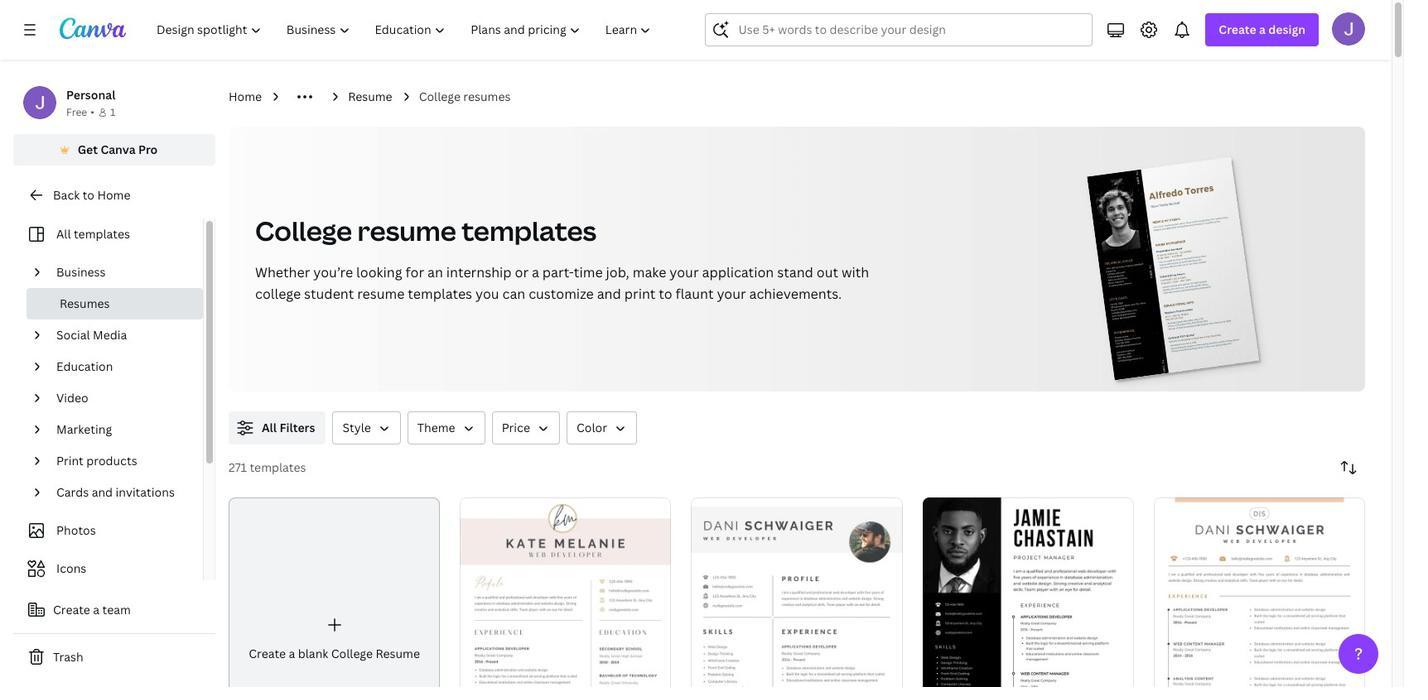 Task type: vqa. For each thing, say whether or not it's contained in the screenshot.
"1"
yes



Task type: describe. For each thing, give the bounding box(es) containing it.
back to home link
[[13, 179, 215, 212]]

achievements.
[[749, 285, 842, 303]]

internship
[[446, 263, 512, 282]]

can
[[502, 285, 525, 303]]

free
[[66, 105, 87, 119]]

filters
[[280, 420, 315, 436]]

flaunt
[[676, 285, 714, 303]]

get canva pro button
[[13, 134, 215, 166]]

marketing link
[[50, 414, 193, 446]]

design
[[1269, 22, 1306, 37]]

0 vertical spatial your
[[670, 263, 699, 282]]

white black elegant modern corporate cv resume image
[[923, 498, 1134, 688]]

job,
[[606, 263, 629, 282]]

style button
[[333, 412, 401, 445]]

all filters button
[[229, 412, 326, 445]]

271
[[229, 460, 247, 476]]

1 resume from the top
[[358, 213, 456, 249]]

college for college resumes
[[419, 89, 461, 104]]

theme
[[417, 420, 455, 436]]

pro
[[138, 142, 158, 157]]

get
[[78, 142, 98, 157]]

create a design
[[1219, 22, 1306, 37]]

templates inside whether you're looking for an internship or a part-time job, make your application stand out with college student resume templates you can customize and print to flaunt your achievements.
[[408, 285, 472, 303]]

271 templates
[[229, 460, 306, 476]]

a for create a team
[[93, 602, 100, 618]]

grey clean cv resume photo image
[[691, 498, 903, 688]]

photos
[[56, 523, 96, 538]]

Search search field
[[738, 14, 1082, 46]]

jacob simon image
[[1332, 12, 1365, 46]]

student
[[304, 285, 354, 303]]

get canva pro
[[78, 142, 158, 157]]

products
[[86, 453, 137, 469]]

you're
[[313, 263, 353, 282]]

2 vertical spatial college
[[331, 646, 373, 662]]

style
[[343, 420, 371, 436]]

cards and invitations
[[56, 485, 175, 500]]

1 vertical spatial resume
[[376, 646, 420, 662]]

social
[[56, 327, 90, 343]]

customize
[[529, 285, 594, 303]]

business link
[[50, 257, 193, 288]]

print products
[[56, 453, 137, 469]]

create for create a design
[[1219, 22, 1256, 37]]

create for create a blank college resume
[[249, 646, 286, 662]]

for
[[406, 263, 424, 282]]

part-
[[542, 263, 574, 282]]

a for create a design
[[1259, 22, 1266, 37]]

Sort by button
[[1332, 451, 1365, 485]]

to inside whether you're looking for an internship or a part-time job, make your application stand out with college student resume templates you can customize and print to flaunt your achievements.
[[659, 285, 672, 303]]

icons link
[[23, 553, 193, 585]]

create a blank college resume link
[[229, 498, 440, 688]]

blank
[[298, 646, 328, 662]]

education
[[56, 359, 113, 374]]

templates inside all templates link
[[74, 226, 130, 242]]

photos link
[[23, 515, 193, 547]]

icons
[[56, 561, 86, 577]]

print
[[56, 453, 84, 469]]

stand
[[777, 263, 813, 282]]

marketing
[[56, 422, 112, 437]]

college
[[255, 285, 301, 303]]

all filters
[[262, 420, 315, 436]]

with
[[842, 263, 869, 282]]

0 horizontal spatial home
[[97, 187, 130, 203]]

1 horizontal spatial home
[[229, 89, 262, 104]]



Task type: locate. For each thing, give the bounding box(es) containing it.
0 horizontal spatial to
[[83, 187, 94, 203]]

home link
[[229, 88, 262, 106]]

create a blank college resume element
[[229, 498, 440, 688]]

home
[[229, 89, 262, 104], [97, 187, 130, 203]]

create inside button
[[53, 602, 90, 618]]

templates down all filters button
[[250, 460, 306, 476]]

college up whether
[[255, 213, 352, 249]]

create
[[1219, 22, 1256, 37], [53, 602, 90, 618], [249, 646, 286, 662]]

cards and invitations link
[[50, 477, 193, 509]]

a right or
[[532, 263, 539, 282]]

a inside dropdown button
[[1259, 22, 1266, 37]]

1 vertical spatial your
[[717, 285, 746, 303]]

college resume templates image
[[1012, 127, 1365, 392], [1087, 157, 1259, 381]]

resumes
[[60, 296, 110, 311]]

1 horizontal spatial and
[[597, 285, 621, 303]]

0 horizontal spatial and
[[92, 485, 113, 500]]

or
[[515, 263, 529, 282]]

0 vertical spatial home
[[229, 89, 262, 104]]

templates
[[462, 213, 596, 249], [74, 226, 130, 242], [408, 285, 472, 303], [250, 460, 306, 476]]

0 vertical spatial create
[[1219, 22, 1256, 37]]

0 horizontal spatial all
[[56, 226, 71, 242]]

and inside whether you're looking for an internship or a part-time job, make your application stand out with college student resume templates you can customize and print to flaunt your achievements.
[[597, 285, 621, 303]]

1 vertical spatial and
[[92, 485, 113, 500]]

•
[[91, 105, 94, 119]]

0 vertical spatial resume
[[348, 89, 392, 104]]

color button
[[567, 412, 637, 445]]

resume up for
[[358, 213, 456, 249]]

team
[[102, 602, 131, 618]]

college right 'blank'
[[331, 646, 373, 662]]

your up 'flaunt'
[[670, 263, 699, 282]]

video link
[[50, 383, 193, 414]]

resume link
[[348, 88, 392, 106]]

templates up or
[[462, 213, 596, 249]]

resume
[[358, 213, 456, 249], [357, 285, 405, 303]]

and down job,
[[597, 285, 621, 303]]

templates down an on the left of page
[[408, 285, 472, 303]]

1
[[110, 105, 115, 119]]

trash
[[53, 649, 83, 665]]

all templates link
[[23, 219, 193, 250]]

2 horizontal spatial create
[[1219, 22, 1256, 37]]

all left filters
[[262, 420, 277, 436]]

1 vertical spatial home
[[97, 187, 130, 203]]

time
[[574, 263, 603, 282]]

education link
[[50, 351, 193, 383]]

an
[[427, 263, 443, 282]]

cards
[[56, 485, 89, 500]]

1 horizontal spatial create
[[249, 646, 286, 662]]

0 vertical spatial to
[[83, 187, 94, 203]]

1 vertical spatial create
[[53, 602, 90, 618]]

all templates
[[56, 226, 130, 242]]

resume down looking
[[357, 285, 405, 303]]

1 vertical spatial college
[[255, 213, 352, 249]]

back
[[53, 187, 80, 203]]

1 vertical spatial all
[[262, 420, 277, 436]]

social media
[[56, 327, 127, 343]]

0 vertical spatial and
[[597, 285, 621, 303]]

and right cards
[[92, 485, 113, 500]]

back to home
[[53, 187, 130, 203]]

create inside dropdown button
[[1219, 22, 1256, 37]]

a inside button
[[93, 602, 100, 618]]

create a team button
[[13, 594, 215, 627]]

None search field
[[705, 13, 1093, 46]]

2 resume from the top
[[357, 285, 405, 303]]

media
[[93, 327, 127, 343]]

templates down back to home
[[74, 226, 130, 242]]

theme button
[[407, 412, 485, 445]]

cream minimalist professional resume image
[[1154, 498, 1365, 688]]

price button
[[492, 412, 560, 445]]

price
[[502, 420, 530, 436]]

all
[[56, 226, 71, 242], [262, 420, 277, 436]]

all for all templates
[[56, 226, 71, 242]]

0 horizontal spatial your
[[670, 263, 699, 282]]

0 vertical spatial college
[[419, 89, 461, 104]]

1 vertical spatial resume
[[357, 285, 405, 303]]

create a team
[[53, 602, 131, 618]]

all for all filters
[[262, 420, 277, 436]]

create left 'blank'
[[249, 646, 286, 662]]

resumes
[[463, 89, 511, 104]]

free •
[[66, 105, 94, 119]]

make
[[633, 263, 666, 282]]

video
[[56, 390, 88, 406]]

to right back at the top
[[83, 187, 94, 203]]

resume inside whether you're looking for an internship or a part-time job, make your application stand out with college student resume templates you can customize and print to flaunt your achievements.
[[357, 285, 405, 303]]

college resumes
[[419, 89, 511, 104]]

1 horizontal spatial all
[[262, 420, 277, 436]]

a left 'blank'
[[289, 646, 295, 662]]

to right print
[[659, 285, 672, 303]]

and
[[597, 285, 621, 303], [92, 485, 113, 500]]

a left design
[[1259, 22, 1266, 37]]

print products link
[[50, 446, 193, 477]]

1 horizontal spatial your
[[717, 285, 746, 303]]

create a design button
[[1206, 13, 1319, 46]]

application
[[702, 263, 774, 282]]

create down icons
[[53, 602, 90, 618]]

college left resumes
[[419, 89, 461, 104]]

top level navigation element
[[146, 13, 666, 46]]

a
[[1259, 22, 1266, 37], [532, 263, 539, 282], [93, 602, 100, 618], [289, 646, 295, 662]]

business
[[56, 264, 106, 280]]

2 vertical spatial create
[[249, 646, 286, 662]]

1 horizontal spatial to
[[659, 285, 672, 303]]

whether you're looking for an internship or a part-time job, make your application stand out with college student resume templates you can customize and print to flaunt your achievements.
[[255, 263, 869, 303]]

create for create a team
[[53, 602, 90, 618]]

your down application
[[717, 285, 746, 303]]

minimalist clean signature cv resume image
[[460, 498, 671, 688]]

college for college resume templates
[[255, 213, 352, 249]]

college
[[419, 89, 461, 104], [255, 213, 352, 249], [331, 646, 373, 662]]

create a blank college resume
[[249, 646, 420, 662]]

0 vertical spatial resume
[[358, 213, 456, 249]]

all down back at the top
[[56, 226, 71, 242]]

canva
[[101, 142, 136, 157]]

create left design
[[1219, 22, 1256, 37]]

personal
[[66, 87, 115, 103]]

resume
[[348, 89, 392, 104], [376, 646, 420, 662]]

a left the team
[[93, 602, 100, 618]]

print
[[624, 285, 656, 303]]

1 vertical spatial to
[[659, 285, 672, 303]]

trash link
[[13, 641, 215, 674]]

a for create a blank college resume
[[289, 646, 295, 662]]

color
[[577, 420, 607, 436]]

invitations
[[116, 485, 175, 500]]

out
[[817, 263, 838, 282]]

a inside whether you're looking for an internship or a part-time job, make your application stand out with college student resume templates you can customize and print to flaunt your achievements.
[[532, 263, 539, 282]]

0 vertical spatial all
[[56, 226, 71, 242]]

social media link
[[50, 320, 193, 351]]

to
[[83, 187, 94, 203], [659, 285, 672, 303]]

your
[[670, 263, 699, 282], [717, 285, 746, 303]]

whether
[[255, 263, 310, 282]]

all inside button
[[262, 420, 277, 436]]

0 horizontal spatial create
[[53, 602, 90, 618]]

you
[[476, 285, 499, 303]]

looking
[[356, 263, 402, 282]]

college resume templates
[[255, 213, 596, 249]]



